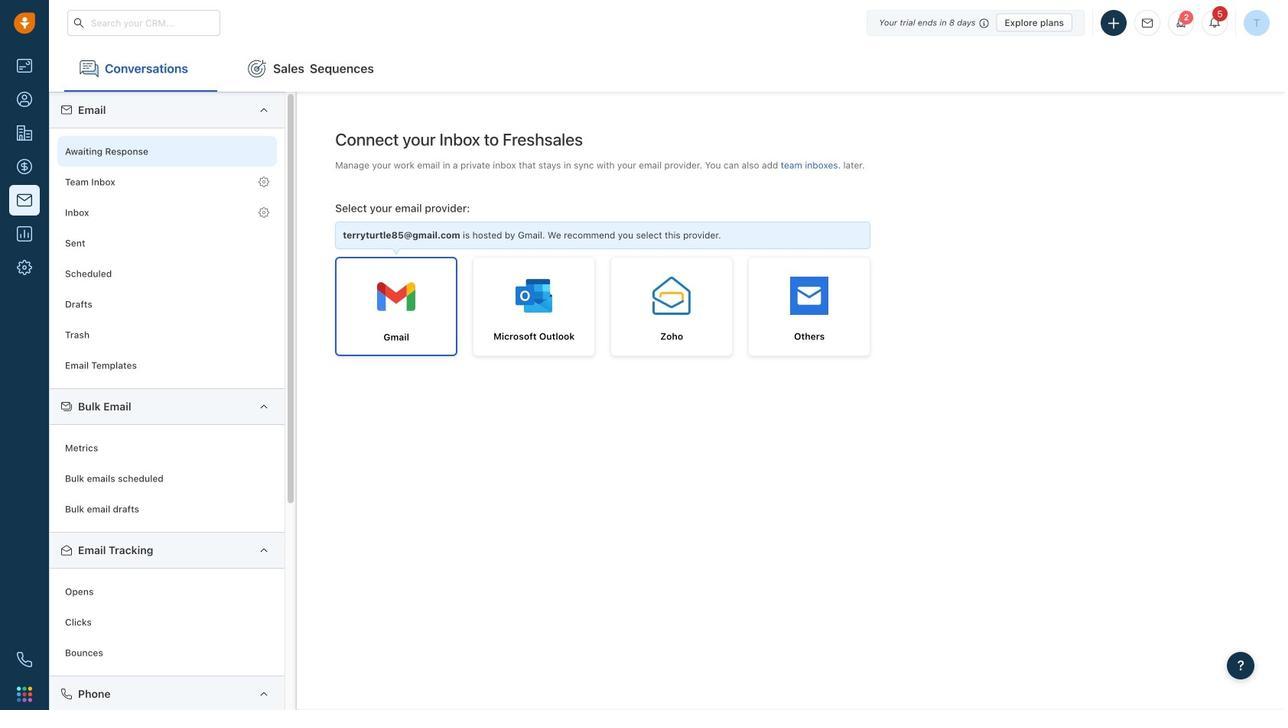 Task type: describe. For each thing, give the bounding box(es) containing it.
Search your CRM... text field
[[67, 10, 220, 36]]

phone image
[[17, 653, 32, 668]]

freshworks switcher image
[[17, 687, 32, 702]]



Task type: vqa. For each thing, say whether or not it's contained in the screenshot.
send email image
yes



Task type: locate. For each thing, give the bounding box(es) containing it.
send email image
[[1142, 18, 1153, 28]]

phone element
[[9, 645, 40, 675]]

tab list
[[49, 46, 1285, 92]]



